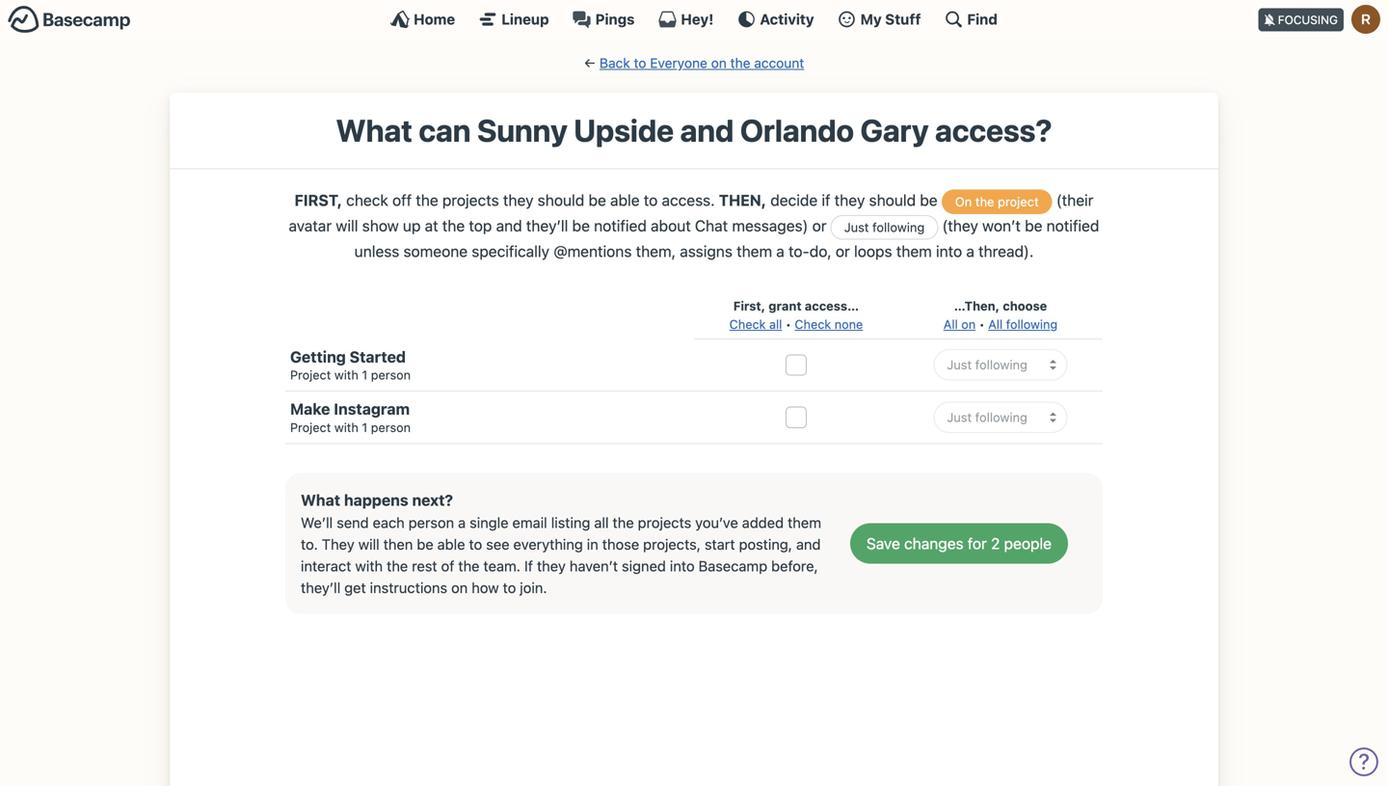 Task type: locate. For each thing, give the bounding box(es) containing it.
0 horizontal spatial should
[[538, 191, 585, 209]]

they'll inside 'what happens next? we'll send each person a single email listing all the projects you've added them to.                    they will then be able to see everything in those projects, start posting, and interact with the rest of the team.                   if they haven't signed into basecamp before, they'll get instructions on how to join.'
[[301, 579, 341, 596]]

0 vertical spatial with
[[335, 367, 359, 382]]

2 notified from the left
[[1047, 216, 1100, 235]]

loops
[[855, 242, 893, 260]]

1 horizontal spatial •
[[980, 317, 985, 331]]

the right at
[[442, 216, 465, 235]]

1 down instagram at the bottom left of the page
[[362, 420, 368, 434]]

check down access…
[[795, 317, 832, 331]]

1 1 from the top
[[362, 367, 368, 382]]

1 horizontal spatial following
[[1007, 317, 1058, 331]]

person down started
[[371, 367, 411, 382]]

0 vertical spatial or
[[813, 216, 827, 235]]

able up them,
[[610, 191, 640, 209]]

0 horizontal spatial •
[[786, 317, 792, 331]]

or right 'do,'
[[836, 242, 850, 260]]

1 • from the left
[[786, 317, 792, 331]]

project for make
[[290, 420, 331, 434]]

0 horizontal spatial all
[[944, 317, 958, 331]]

they'll inside (their avatar will show up at the top and they'll be notified about chat messages)           or
[[526, 216, 568, 235]]

1 vertical spatial they'll
[[301, 579, 341, 596]]

to right back
[[634, 55, 647, 71]]

all following button
[[989, 315, 1058, 333]]

0 horizontal spatial a
[[458, 514, 466, 531]]

they down everything
[[537, 558, 566, 574]]

on inside 'what happens next? we'll send each person a single email listing all the projects you've added them to.                    they will then be able to see everything in those projects, start posting, and interact with the rest of the team.                   if they haven't signed into basecamp before, they'll get instructions on how to join.'
[[451, 579, 468, 596]]

show
[[362, 216, 399, 235]]

1 should from the left
[[538, 191, 585, 209]]

notified
[[594, 216, 647, 235], [1047, 216, 1100, 235]]

0 vertical spatial what
[[336, 112, 413, 149]]

on down 'of'
[[451, 579, 468, 596]]

0 vertical spatial able
[[610, 191, 640, 209]]

project inside make instagram project                             with 1 person
[[290, 420, 331, 434]]

person inside getting started project                             with 1 person
[[371, 367, 411, 382]]

1 vertical spatial able
[[437, 536, 465, 553]]

project down make
[[290, 420, 331, 434]]

with down instagram at the bottom left of the page
[[335, 420, 359, 434]]

they'll up specifically
[[526, 216, 568, 235]]

1 vertical spatial and
[[496, 216, 522, 235]]

with down getting
[[335, 367, 359, 382]]

the left account
[[731, 55, 751, 71]]

first,
[[734, 298, 766, 313]]

2 horizontal spatial on
[[962, 317, 976, 331]]

should up just following
[[869, 191, 916, 209]]

1 down started
[[362, 367, 368, 382]]

they'll down interact
[[301, 579, 341, 596]]

hey! button
[[658, 10, 714, 29]]

project
[[290, 367, 331, 382], [290, 420, 331, 434]]

on right everyone
[[711, 55, 727, 71]]

a left single
[[458, 514, 466, 531]]

2 • from the left
[[980, 317, 985, 331]]

avatar
[[289, 216, 332, 235]]

1 horizontal spatial them
[[788, 514, 822, 531]]

project
[[998, 194, 1039, 209]]

or
[[813, 216, 827, 235], [836, 242, 850, 260]]

getting started project                             with 1 person
[[290, 347, 411, 382]]

decide
[[771, 191, 818, 209]]

1 horizontal spatial projects
[[638, 514, 692, 531]]

be
[[589, 191, 606, 209], [920, 191, 938, 209], [572, 216, 590, 235], [1025, 216, 1043, 235], [417, 536, 434, 553]]

2 horizontal spatial they
[[835, 191, 865, 209]]

them down messages) at the top
[[737, 242, 773, 260]]

0 horizontal spatial they'll
[[301, 579, 341, 596]]

single
[[470, 514, 509, 531]]

on down the …then,
[[962, 317, 976, 331]]

projects
[[443, 191, 499, 209], [638, 514, 692, 531]]

into down projects,
[[670, 558, 695, 574]]

join.
[[520, 579, 547, 596]]

1 vertical spatial with
[[335, 420, 359, 434]]

0 vertical spatial will
[[336, 216, 358, 235]]

can
[[419, 112, 471, 149]]

0 vertical spatial and
[[680, 112, 734, 149]]

my
[[861, 11, 882, 27]]

…then,
[[954, 298, 1000, 313]]

project inside getting started project                             with 1 person
[[290, 367, 331, 382]]

1 for started
[[362, 367, 368, 382]]

1 vertical spatial following
[[1007, 317, 1058, 331]]

check none button
[[795, 315, 863, 333]]

a down (they
[[967, 242, 975, 260]]

with inside 'what happens next? we'll send each person a single email listing all the projects you've added them to.                    they will then be able to see everything in those projects, start posting, and interact with the rest of the team.                   if they haven't signed into basecamp before, they'll get instructions on how to join.'
[[355, 558, 383, 574]]

1 vertical spatial what
[[301, 491, 340, 509]]

0 horizontal spatial able
[[437, 536, 465, 553]]

0 vertical spatial all
[[770, 317, 782, 331]]

the
[[731, 55, 751, 71], [416, 191, 439, 209], [976, 194, 995, 209], [442, 216, 465, 235], [613, 514, 634, 531], [387, 558, 408, 574], [458, 558, 480, 574]]

1 horizontal spatial all
[[989, 317, 1003, 331]]

1 horizontal spatial or
[[836, 242, 850, 260]]

able inside 'what happens next? we'll send each person a single email listing all the projects you've added them to.                    they will then be able to see everything in those projects, start posting, and interact with the rest of the team.                   if they haven't signed into basecamp before, they'll get instructions on how to join.'
[[437, 536, 465, 553]]

1 vertical spatial will
[[359, 536, 380, 553]]

what up check
[[336, 112, 413, 149]]

top
[[469, 216, 492, 235]]

1 vertical spatial 1
[[362, 420, 368, 434]]

1 vertical spatial into
[[670, 558, 695, 574]]

able
[[610, 191, 640, 209], [437, 536, 465, 553]]

• down "grant"
[[786, 317, 792, 331]]

0 horizontal spatial following
[[873, 220, 925, 234]]

or up 'do,'
[[813, 216, 827, 235]]

each
[[373, 514, 405, 531]]

0 vertical spatial projects
[[443, 191, 499, 209]]

team.
[[484, 558, 521, 574]]

person down instagram at the bottom left of the page
[[371, 420, 411, 434]]

just following
[[845, 220, 925, 234]]

email
[[513, 514, 548, 531]]

all
[[944, 317, 958, 331], [989, 317, 1003, 331]]

person
[[371, 367, 411, 382], [371, 420, 411, 434], [409, 514, 454, 531]]

0 horizontal spatial notified
[[594, 216, 647, 235]]

them,
[[636, 242, 676, 260]]

and inside 'what happens next? we'll send each person a single email listing all the projects you've added them to.                    they will then be able to see everything in those projects, start posting, and interact with the rest of the team.                   if they haven't signed into basecamp before, they'll get instructions on how to join.'
[[797, 536, 821, 553]]

check all button
[[730, 315, 782, 333]]

they inside 'what happens next? we'll send each person a single email listing all the projects you've added them to.                    they will then be able to see everything in those projects, start posting, and interact with the rest of the team.                   if they haven't signed into basecamp before, they'll get instructions on how to join.'
[[537, 558, 566, 574]]

what
[[336, 112, 413, 149], [301, 491, 340, 509]]

person inside make instagram project                             with 1 person
[[371, 420, 411, 434]]

following down choose
[[1007, 317, 1058, 331]]

at
[[425, 216, 438, 235]]

1 inside getting started project                             with 1 person
[[362, 367, 368, 382]]

notified down first, check off the projects they should be able to access. then, decide if they should be
[[594, 216, 647, 235]]

will down check
[[336, 216, 358, 235]]

2 horizontal spatial them
[[897, 242, 932, 260]]

thread).
[[979, 242, 1034, 260]]

them for added
[[788, 514, 822, 531]]

• down the …then,
[[980, 317, 985, 331]]

will inside 'what happens next? we'll send each person a single email listing all the projects you've added them to.                    they will then be able to see everything in those projects, start posting, and interact with the rest of the team.                   if they haven't signed into basecamp before, they'll get instructions on how to join.'
[[359, 536, 380, 553]]

0 vertical spatial project
[[290, 367, 331, 382]]

0 horizontal spatial on
[[451, 579, 468, 596]]

be inside (their avatar will show up at the top and they'll be notified about chat messages)           or
[[572, 216, 590, 235]]

person inside 'what happens next? we'll send each person a single email listing all the projects you've added them to.                    they will then be able to see everything in those projects, start posting, and interact with the rest of the team.                   if they haven't signed into basecamp before, they'll get instructions on how to join.'
[[409, 514, 454, 531]]

they up specifically
[[503, 191, 534, 209]]

2 project from the top
[[290, 420, 331, 434]]

0 vertical spatial person
[[371, 367, 411, 382]]

them down just following
[[897, 242, 932, 260]]

2 vertical spatial and
[[797, 536, 821, 553]]

1 all from the left
[[944, 317, 958, 331]]

and down back to everyone on the account "link"
[[680, 112, 734, 149]]

lineup
[[502, 11, 549, 27]]

will down send
[[359, 536, 380, 553]]

notified down (their
[[1047, 216, 1100, 235]]

1 vertical spatial all
[[594, 514, 609, 531]]

0 vertical spatial following
[[873, 220, 925, 234]]

(their
[[1057, 191, 1094, 209]]

2 vertical spatial person
[[409, 514, 454, 531]]

and up specifically
[[496, 216, 522, 235]]

if
[[525, 558, 533, 574]]

what inside 'what happens next? we'll send each person a single email listing all the projects you've added them to.                    they will then be able to see everything in those projects, start posting, and interact with the rest of the team.                   if they haven't signed into basecamp before, they'll get instructions on how to join.'
[[301, 491, 340, 509]]

all down "grant"
[[770, 317, 782, 331]]

2 vertical spatial on
[[451, 579, 468, 596]]

lineup link
[[479, 10, 549, 29]]

all up in
[[594, 514, 609, 531]]

0 horizontal spatial into
[[670, 558, 695, 574]]

1 project from the top
[[290, 367, 331, 382]]

able up 'of'
[[437, 536, 465, 553]]

on
[[956, 194, 972, 209]]

1 horizontal spatial they
[[537, 558, 566, 574]]

1 vertical spatial person
[[371, 420, 411, 434]]

following up loops
[[873, 220, 925, 234]]

they
[[322, 536, 355, 553]]

1 vertical spatial on
[[962, 317, 976, 331]]

0 horizontal spatial or
[[813, 216, 827, 235]]

or inside (their avatar will show up at the top and they'll be notified about chat messages)           or
[[813, 216, 827, 235]]

1 vertical spatial project
[[290, 420, 331, 434]]

1 horizontal spatial and
[[680, 112, 734, 149]]

(they won't be notified unless someone specifically @mentions them, assigns them a to-do, or loops them into a thread).
[[355, 216, 1100, 260]]

1 vertical spatial or
[[836, 242, 850, 260]]

notified inside (their avatar will show up at the top and they'll be notified about chat messages)           or
[[594, 216, 647, 235]]

they
[[503, 191, 534, 209], [835, 191, 865, 209], [537, 558, 566, 574]]

1 notified from the left
[[594, 216, 647, 235]]

the down then
[[387, 558, 408, 574]]

1 horizontal spatial check
[[795, 317, 832, 331]]

projects up top
[[443, 191, 499, 209]]

2 check from the left
[[795, 317, 832, 331]]

1 inside make instagram project                             with 1 person
[[362, 420, 368, 434]]

to up the about
[[644, 191, 658, 209]]

projects up projects,
[[638, 514, 692, 531]]

if
[[822, 191, 831, 209]]

how
[[472, 579, 499, 596]]

them right added
[[788, 514, 822, 531]]

and inside (their avatar will show up at the top and they'll be notified about chat messages)           or
[[496, 216, 522, 235]]

to
[[634, 55, 647, 71], [644, 191, 658, 209], [469, 536, 482, 553], [503, 579, 516, 596]]

1 vertical spatial projects
[[638, 514, 692, 531]]

find
[[968, 11, 998, 27]]

everyone
[[650, 55, 708, 71]]

0 vertical spatial they'll
[[526, 216, 568, 235]]

will inside (their avatar will show up at the top and they'll be notified about chat messages)           or
[[336, 216, 358, 235]]

0 vertical spatial 1
[[362, 367, 368, 382]]

the up those
[[613, 514, 634, 531]]

with for started
[[335, 367, 359, 382]]

instructions
[[370, 579, 448, 596]]

should
[[538, 191, 585, 209], [869, 191, 916, 209]]

be inside '(they won't be notified unless someone specifically @mentions them, assigns them a to-do, or loops them into a thread).'
[[1025, 216, 1043, 235]]

we'll
[[301, 514, 333, 531]]

all
[[770, 317, 782, 331], [594, 514, 609, 531]]

they right if
[[835, 191, 865, 209]]

upside
[[574, 112, 674, 149]]

should up @mentions
[[538, 191, 585, 209]]

1 horizontal spatial should
[[869, 191, 916, 209]]

notified inside '(they won't be notified unless someone specifically @mentions them, assigns them a to-do, or loops them into a thread).'
[[1047, 216, 1100, 235]]

all inside 'what happens next? we'll send each person a single email listing all the projects you've added them to.                    they will then be able to see everything in those projects, start posting, and interact with the rest of the team.                   if they haven't signed into basecamp before, they'll get instructions on how to join.'
[[594, 514, 609, 531]]

1 for instagram
[[362, 420, 368, 434]]

0 horizontal spatial and
[[496, 216, 522, 235]]

0 horizontal spatial projects
[[443, 191, 499, 209]]

they'll
[[526, 216, 568, 235], [301, 579, 341, 596]]

access.
[[662, 191, 715, 209]]

1 horizontal spatial into
[[936, 242, 963, 260]]

pings button
[[572, 10, 635, 29]]

None submit
[[850, 523, 1069, 564]]

home link
[[391, 10, 455, 29]]

2 horizontal spatial a
[[967, 242, 975, 260]]

be inside 'what happens next? we'll send each person a single email listing all the projects you've added them to.                    they will then be able to see everything in those projects, start posting, and interact with the rest of the team.                   if they haven't signed into basecamp before, they'll get instructions on how to join.'
[[417, 536, 434, 553]]

pings
[[596, 11, 635, 27]]

ruby image
[[1352, 5, 1381, 34]]

check
[[730, 317, 766, 331], [795, 317, 832, 331]]

2 vertical spatial with
[[355, 558, 383, 574]]

them inside 'what happens next? we'll send each person a single email listing all the projects you've added them to.                    they will then be able to see everything in those projects, start posting, and interact with the rest of the team.                   if they haven't signed into basecamp before, they'll get instructions on how to join.'
[[788, 514, 822, 531]]

listing
[[551, 514, 591, 531]]

access?
[[935, 112, 1053, 149]]

into down (they
[[936, 242, 963, 260]]

0 horizontal spatial all
[[594, 514, 609, 531]]

check
[[346, 191, 388, 209]]

2 horizontal spatial and
[[797, 536, 821, 553]]

following inside the …then, choose all on • all following
[[1007, 317, 1058, 331]]

orlando
[[740, 112, 854, 149]]

switch accounts image
[[8, 5, 131, 35]]

1 horizontal spatial notified
[[1047, 216, 1100, 235]]

person down 'next?'
[[409, 514, 454, 531]]

with up get
[[355, 558, 383, 574]]

and up before, at the right bottom of page
[[797, 536, 821, 553]]

on
[[711, 55, 727, 71], [962, 317, 976, 331], [451, 579, 468, 596]]

a left the to-
[[777, 242, 785, 260]]

2 1 from the top
[[362, 420, 368, 434]]

1 horizontal spatial all
[[770, 317, 782, 331]]

what happens next? we'll send each person a single email listing all the projects you've added them to.                    they will then be able to see everything in those projects, start posting, and interact with the rest of the team.                   if they haven't signed into basecamp before, they'll get instructions on how to join.
[[301, 491, 822, 596]]

with inside getting started project                             with 1 person
[[335, 367, 359, 382]]

with inside make instagram project                             with 1 person
[[335, 420, 359, 434]]

(their avatar will show up at the top and they'll be notified about chat messages)           or
[[289, 191, 1094, 235]]

activity
[[760, 11, 815, 27]]

0 horizontal spatial check
[[730, 317, 766, 331]]

0 vertical spatial into
[[936, 242, 963, 260]]

1 horizontal spatial able
[[610, 191, 640, 209]]

on inside the …then, choose all on • all following
[[962, 317, 976, 331]]

haven't
[[570, 558, 618, 574]]

specifically
[[472, 242, 550, 260]]

happens
[[344, 491, 409, 509]]

project down getting
[[290, 367, 331, 382]]

0 vertical spatial on
[[711, 55, 727, 71]]

1 horizontal spatial they'll
[[526, 216, 568, 235]]

what up we'll at the bottom left of the page
[[301, 491, 340, 509]]

check down first,
[[730, 317, 766, 331]]



Task type: describe. For each thing, give the bounding box(es) containing it.
everything
[[514, 536, 583, 553]]

unless
[[355, 242, 400, 260]]

the right on
[[976, 194, 995, 209]]

focusing button
[[1259, 0, 1389, 38]]

messages)
[[732, 216, 809, 235]]

0 horizontal spatial them
[[737, 242, 773, 260]]

grant
[[769, 298, 802, 313]]

none
[[835, 317, 863, 331]]

off
[[393, 191, 412, 209]]

chat
[[695, 216, 728, 235]]

home
[[414, 11, 455, 27]]

rest
[[412, 558, 437, 574]]

or inside '(they won't be notified unless someone specifically @mentions them, assigns them a to-do, or loops them into a thread).'
[[836, 242, 850, 260]]

2 all from the left
[[989, 317, 1003, 331]]

account
[[754, 55, 805, 71]]

to.
[[301, 536, 318, 553]]

focusing
[[1279, 13, 1339, 27]]

0 horizontal spatial they
[[503, 191, 534, 209]]

@mentions
[[554, 242, 632, 260]]

my stuff
[[861, 11, 921, 27]]

projects,
[[643, 536, 701, 553]]

get
[[345, 579, 366, 596]]

start
[[705, 536, 735, 553]]

choose
[[1003, 298, 1048, 313]]

first, check off the projects they should be able to access. then, decide if they should be
[[295, 191, 942, 209]]

make
[[290, 400, 330, 418]]

in
[[587, 536, 599, 553]]

those
[[603, 536, 640, 553]]

sunny
[[477, 112, 568, 149]]

to left see
[[469, 536, 482, 553]]

of
[[441, 558, 455, 574]]

← back to everyone on the account
[[584, 55, 805, 71]]

make instagram project                             with 1 person
[[290, 400, 411, 434]]

started
[[350, 347, 406, 366]]

projects inside 'what happens next? we'll send each person a single email listing all the projects you've added them to.                    they will then be able to see everything in those projects, start posting, and interact with the rest of the team.                   if they haven't signed into basecamp before, they'll get instructions on how to join.'
[[638, 514, 692, 531]]

assigns
[[680, 242, 733, 260]]

1 check from the left
[[730, 317, 766, 331]]

into inside 'what happens next? we'll send each person a single email listing all the projects you've added them to.                    they will then be able to see everything in those projects, start posting, and interact with the rest of the team.                   if they haven't signed into basecamp before, they'll get instructions on how to join.'
[[670, 558, 695, 574]]

signed
[[622, 558, 666, 574]]

then,
[[719, 191, 767, 209]]

with for instagram
[[335, 420, 359, 434]]

to down team.
[[503, 579, 516, 596]]

first, grant access… check all • check none
[[730, 298, 863, 331]]

what for what can sunny upside and orlando gary access?
[[336, 112, 413, 149]]

my stuff button
[[838, 10, 921, 29]]

activity link
[[737, 10, 815, 29]]

the inside (their avatar will show up at the top and they'll be notified about chat messages)           or
[[442, 216, 465, 235]]

the right 'of'
[[458, 558, 480, 574]]

1 horizontal spatial a
[[777, 242, 785, 260]]

posting,
[[739, 536, 793, 553]]

on the project
[[956, 194, 1039, 209]]

someone
[[404, 242, 468, 260]]

just
[[845, 220, 869, 234]]

person for instagram
[[371, 420, 411, 434]]

about
[[651, 216, 691, 235]]

added
[[742, 514, 784, 531]]

what for what happens next? we'll send each person a single email listing all the projects you've added them to.                    they will then be able to see everything in those projects, start posting, and interact with the rest of the team.                   if they haven't signed into basecamp before, they'll get instructions on how to join.
[[301, 491, 340, 509]]

project for getting
[[290, 367, 331, 382]]

basecamp
[[699, 558, 768, 574]]

won't
[[983, 216, 1021, 235]]

getting
[[290, 347, 346, 366]]

to-
[[789, 242, 810, 260]]

all on button
[[944, 315, 976, 333]]

next?
[[412, 491, 453, 509]]

stuff
[[886, 11, 921, 27]]

then
[[384, 536, 413, 553]]

2 should from the left
[[869, 191, 916, 209]]

you've
[[696, 514, 739, 531]]

1 horizontal spatial on
[[711, 55, 727, 71]]

(they
[[943, 216, 979, 235]]

before,
[[772, 558, 819, 574]]

up
[[403, 216, 421, 235]]

them for loops
[[897, 242, 932, 260]]

…then, choose all on • all following
[[944, 298, 1058, 331]]

do,
[[810, 242, 832, 260]]

first,
[[295, 191, 342, 209]]

the right the off
[[416, 191, 439, 209]]

• inside first, grant access… check all • check none
[[786, 317, 792, 331]]

a inside 'what happens next? we'll send each person a single email listing all the projects you've added them to.                    they will then be able to see everything in those projects, start posting, and interact with the rest of the team.                   if they haven't signed into basecamp before, they'll get instructions on how to join.'
[[458, 514, 466, 531]]

person for started
[[371, 367, 411, 382]]

interact
[[301, 558, 352, 574]]

gary
[[861, 112, 929, 149]]

hey!
[[681, 11, 714, 27]]

what can sunny upside and orlando gary access?
[[336, 112, 1053, 149]]

instagram
[[334, 400, 410, 418]]

all inside first, grant access… check all • check none
[[770, 317, 782, 331]]

main element
[[0, 0, 1389, 38]]

send
[[337, 514, 369, 531]]

see
[[486, 536, 510, 553]]

into inside '(they won't be notified unless someone specifically @mentions them, assigns them a to-do, or loops them into a thread).'
[[936, 242, 963, 260]]

back
[[600, 55, 631, 71]]

• inside the …then, choose all on • all following
[[980, 317, 985, 331]]



Task type: vqa. For each thing, say whether or not it's contained in the screenshot.
the topmost 'will'
yes



